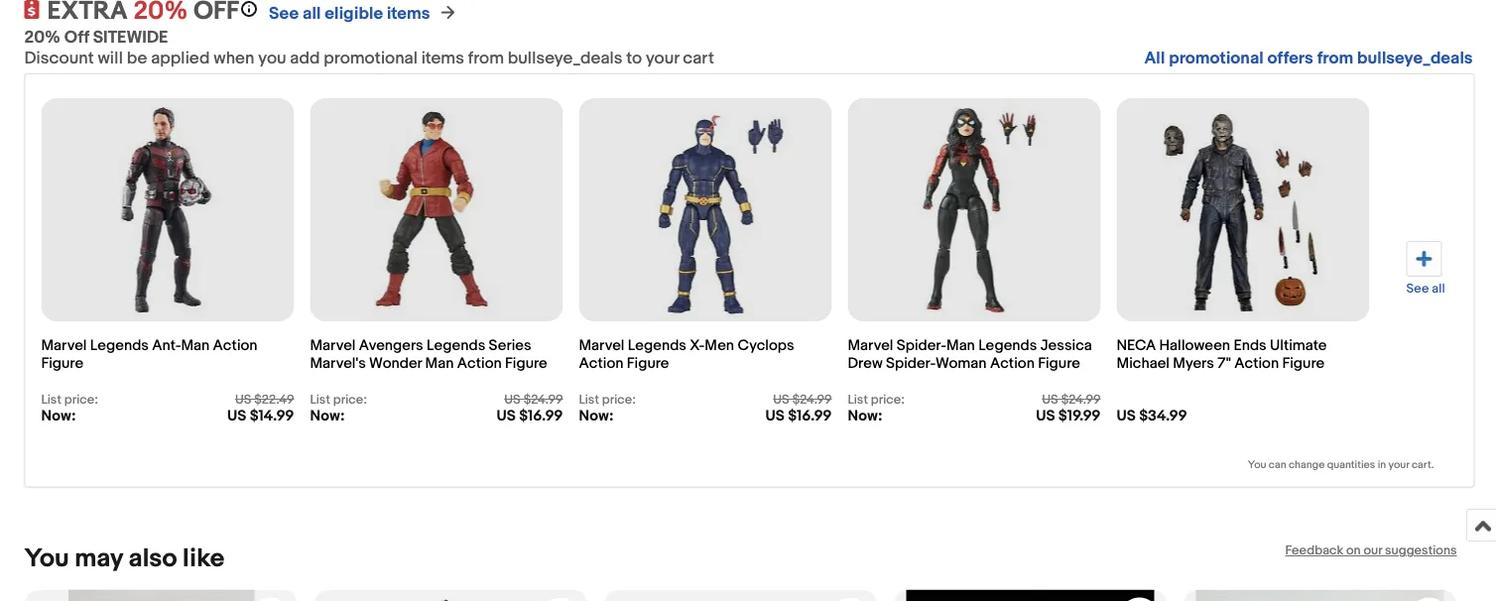 Task type: describe. For each thing, give the bounding box(es) containing it.
$19.99
[[1059, 407, 1101, 425]]

figure inside marvel avengers legends series marvel's wonder man action figure
[[505, 354, 548, 372]]

marvel legends ant-man action figure link
[[41, 327, 294, 392]]

now: for marvel legends ant-man action figure
[[41, 407, 76, 425]]

halloween
[[1160, 336, 1231, 354]]

legends inside marvel legends x-men cyclops action figure
[[628, 336, 687, 354]]

marvel for marvel spider-man legends jessica drew spider-woman action figure
[[848, 336, 894, 354]]

see for see all eligible items
[[269, 3, 299, 24]]

marvel's
[[310, 354, 366, 372]]

man inside the marvel spider-man legends jessica drew spider-woman action figure
[[947, 336, 975, 354]]

marvel legends ant-man action figure
[[41, 336, 258, 372]]

action inside marvel avengers legends series marvel's wonder man action figure
[[457, 354, 502, 372]]

all promotional offers from bullseye_deals link
[[1145, 48, 1473, 68]]

list for marvel avengers legends series marvel's wonder man action figure
[[310, 392, 330, 407]]

action inside the marvel spider-man legends jessica drew spider-woman action figure
[[990, 354, 1035, 372]]

us $24.99 for marvel spider-man legends jessica drew spider-woman action figure
[[1042, 392, 1101, 407]]

us $34.99
[[1117, 407, 1188, 425]]

figure inside neca halloween ends ultimate michael myers 7" action figure
[[1283, 354, 1325, 372]]

us $14.99
[[227, 407, 294, 425]]

figure inside the marvel spider-man legends jessica drew spider-woman action figure
[[1038, 354, 1081, 372]]

marvel legends x-men cyclops action figure
[[579, 336, 795, 372]]

jessica
[[1041, 336, 1092, 354]]

wonder
[[369, 354, 422, 372]]

$34.99
[[1139, 407, 1188, 425]]

on
[[1347, 543, 1361, 559]]

$24.99 for marvel legends x-men cyclops action figure
[[793, 392, 832, 407]]

bullseye_deals inside 20% off sitewide discount will be applied when you add promotional items from bullseye_deals to your cart
[[508, 48, 623, 68]]

20%
[[24, 27, 61, 48]]

list price: for drew
[[848, 392, 905, 407]]

$14.99
[[250, 407, 294, 425]]

all
[[1145, 48, 1166, 68]]

may
[[75, 543, 123, 574]]

list for marvel legends ant-man action figure
[[41, 392, 61, 407]]

myers
[[1173, 354, 1215, 372]]

man inside marvel avengers legends series marvel's wonder man action figure
[[425, 354, 454, 372]]

all promotional offers from bullseye_deals
[[1145, 48, 1473, 68]]

list price: for action
[[579, 392, 636, 407]]

your inside 20% off sitewide discount will be applied when you add promotional items from bullseye_deals to your cart
[[646, 48, 679, 68]]

ant-
[[152, 336, 181, 354]]

woman
[[936, 354, 987, 372]]

price: for action
[[602, 392, 636, 407]]

2 bullseye_deals from the left
[[1358, 48, 1473, 68]]

our
[[1364, 543, 1383, 559]]

2 promotional from the left
[[1169, 48, 1264, 68]]

add
[[290, 48, 320, 68]]

like
[[183, 543, 225, 574]]

you may also like
[[24, 543, 225, 574]]

quantities
[[1328, 459, 1376, 472]]

legends inside marvel legends ant-man action figure
[[90, 336, 149, 354]]

will
[[98, 48, 123, 68]]

price: for wonder
[[333, 392, 367, 407]]

legends inside the marvel spider-man legends jessica drew spider-woman action figure
[[979, 336, 1037, 354]]

0 vertical spatial items
[[387, 3, 430, 24]]

you for you may also like
[[24, 543, 69, 574]]

items inside 20% off sitewide discount will be applied when you add promotional items from bullseye_deals to your cart
[[421, 48, 464, 68]]

now: for marvel avengers legends series marvel's wonder man action figure
[[310, 407, 345, 425]]

feedback
[[1286, 543, 1344, 559]]

now: for marvel spider-man legends jessica drew spider-woman action figure
[[848, 407, 883, 425]]

from inside 20% off sitewide discount will be applied when you add promotional items from bullseye_deals to your cart
[[468, 48, 504, 68]]

see all link
[[1407, 241, 1446, 296]]

see all eligible items
[[269, 3, 430, 24]]

change
[[1289, 459, 1325, 472]]

off
[[64, 27, 89, 48]]

marvel for marvel avengers legends series marvel's wonder man action figure
[[310, 336, 356, 354]]

all for see all eligible items
[[303, 3, 321, 24]]

to
[[626, 48, 642, 68]]

marvel spider-man legends jessica drew spider-woman action figure
[[848, 336, 1092, 372]]

cart
[[683, 48, 714, 68]]

neca halloween ends ultimate michael myers 7" action figure link
[[1117, 327, 1370, 392]]

$16.99 for marvel avengers legends series marvel's wonder man action figure
[[519, 407, 563, 425]]

be
[[127, 48, 147, 68]]

suggestions
[[1385, 543, 1457, 559]]



Task type: vqa. For each thing, say whether or not it's contained in the screenshot.


Task type: locate. For each thing, give the bounding box(es) containing it.
price: down marvel legends ant-man action figure
[[64, 392, 98, 407]]

see
[[269, 3, 299, 24], [1407, 281, 1429, 296]]

cyclops
[[738, 336, 795, 354]]

1 $16.99 from the left
[[519, 407, 563, 425]]

marvel inside marvel legends ant-man action figure
[[41, 336, 87, 354]]

action inside neca halloween ends ultimate michael myers 7" action figure
[[1235, 354, 1279, 372]]

0 vertical spatial your
[[646, 48, 679, 68]]

us $16.99 down cyclops
[[766, 407, 832, 425]]

$22.49
[[254, 392, 294, 407]]

2 marvel from the left
[[310, 336, 356, 354]]

3 figure from the left
[[627, 354, 669, 372]]

price: for figure
[[64, 392, 98, 407]]

legends left series
[[427, 336, 486, 354]]

see all eligible items link
[[269, 3, 430, 24]]

spider-
[[897, 336, 947, 354], [886, 354, 936, 372]]

your
[[646, 48, 679, 68], [1389, 459, 1410, 472]]

2 horizontal spatial $24.99
[[1062, 392, 1101, 407]]

1 horizontal spatial $16.99
[[788, 407, 832, 425]]

$16.99 for marvel legends x-men cyclops action figure
[[788, 407, 832, 425]]

0 vertical spatial see
[[269, 3, 299, 24]]

1 horizontal spatial you
[[1248, 459, 1267, 472]]

us $16.99
[[497, 407, 563, 425], [766, 407, 832, 425]]

marvel inside the marvel spider-man legends jessica drew spider-woman action figure
[[848, 336, 894, 354]]

1 horizontal spatial man
[[425, 354, 454, 372]]

0 horizontal spatial all
[[303, 3, 321, 24]]

1 horizontal spatial us $24.99
[[773, 392, 832, 407]]

$16.99 down cyclops
[[788, 407, 832, 425]]

you left "may"
[[24, 543, 69, 574]]

2 legends from the left
[[427, 336, 486, 354]]

5 figure from the left
[[1283, 354, 1325, 372]]

us $24.99 down the jessica
[[1042, 392, 1101, 407]]

0 horizontal spatial us $16.99
[[497, 407, 563, 425]]

1 list from the left
[[41, 392, 61, 407]]

us $16.99 down series
[[497, 407, 563, 425]]

us $24.99 down cyclops
[[773, 392, 832, 407]]

2 $16.99 from the left
[[788, 407, 832, 425]]

price:
[[64, 392, 98, 407], [333, 392, 367, 407], [602, 392, 636, 407], [871, 392, 905, 407]]

us $24.99 for marvel legends x-men cyclops action figure
[[773, 392, 832, 407]]

4 price: from the left
[[871, 392, 905, 407]]

cart.
[[1412, 459, 1435, 472]]

drew
[[848, 354, 883, 372]]

action inside marvel legends x-men cyclops action figure
[[579, 354, 624, 372]]

sitewide
[[93, 27, 168, 48]]

2 now: from the left
[[310, 407, 345, 425]]

2 us $16.99 from the left
[[766, 407, 832, 425]]

1 horizontal spatial your
[[1389, 459, 1410, 472]]

items
[[387, 3, 430, 24], [421, 48, 464, 68]]

0 horizontal spatial $16.99
[[519, 407, 563, 425]]

1 vertical spatial your
[[1389, 459, 1410, 472]]

2 list from the left
[[310, 392, 330, 407]]

figure
[[41, 354, 84, 372], [505, 354, 548, 372], [627, 354, 669, 372], [1038, 354, 1081, 372], [1283, 354, 1325, 372]]

us $16.99 for marvel legends x-men cyclops action figure
[[766, 407, 832, 425]]

4 figure from the left
[[1038, 354, 1081, 372]]

0 horizontal spatial promotional
[[324, 48, 418, 68]]

list
[[41, 392, 61, 407], [310, 392, 330, 407], [579, 392, 599, 407], [848, 392, 868, 407]]

$24.99 down series
[[524, 392, 563, 407]]

list for marvel legends x-men cyclops action figure
[[579, 392, 599, 407]]

ultimate
[[1270, 336, 1327, 354]]

you
[[1248, 459, 1267, 472], [24, 543, 69, 574]]

2 $24.99 from the left
[[793, 392, 832, 407]]

1 figure from the left
[[41, 354, 84, 372]]

legends
[[90, 336, 149, 354], [427, 336, 486, 354], [628, 336, 687, 354], [979, 336, 1037, 354]]

can
[[1269, 459, 1287, 472]]

michael
[[1117, 354, 1170, 372]]

now:
[[41, 407, 76, 425], [310, 407, 345, 425], [579, 407, 614, 425], [848, 407, 883, 425]]

0 horizontal spatial man
[[181, 336, 210, 354]]

man inside marvel legends ant-man action figure
[[181, 336, 210, 354]]

1 vertical spatial see
[[1407, 281, 1429, 296]]

action inside marvel legends ant-man action figure
[[213, 336, 258, 354]]

you left 'can'
[[1248, 459, 1267, 472]]

list price: down marvel legends ant-man action figure
[[41, 392, 98, 407]]

action up us $22.49
[[213, 336, 258, 354]]

1 vertical spatial you
[[24, 543, 69, 574]]

2 from from the left
[[1318, 48, 1354, 68]]

2 horizontal spatial man
[[947, 336, 975, 354]]

your right 'to'
[[646, 48, 679, 68]]

0 horizontal spatial bullseye_deals
[[508, 48, 623, 68]]

now: for marvel legends x-men cyclops action figure
[[579, 407, 614, 425]]

1 now: from the left
[[41, 407, 76, 425]]

see all
[[1407, 281, 1446, 296]]

list price: down marvel's
[[310, 392, 367, 407]]

list
[[24, 574, 1473, 601]]

$24.99 down cyclops
[[793, 392, 832, 407]]

0 vertical spatial all
[[303, 3, 321, 24]]

action
[[213, 336, 258, 354], [457, 354, 502, 372], [579, 354, 624, 372], [990, 354, 1035, 372], [1235, 354, 1279, 372]]

promotional
[[324, 48, 418, 68], [1169, 48, 1264, 68]]

1 price: from the left
[[64, 392, 98, 407]]

4 list price: from the left
[[848, 392, 905, 407]]

3 $24.99 from the left
[[1062, 392, 1101, 407]]

legends left the jessica
[[979, 336, 1037, 354]]

also
[[129, 543, 177, 574]]

1 horizontal spatial $24.99
[[793, 392, 832, 407]]

us $22.49
[[235, 392, 294, 407]]

figure inside marvel legends ant-man action figure
[[41, 354, 84, 372]]

4 marvel from the left
[[848, 336, 894, 354]]

2 list price: from the left
[[310, 392, 367, 407]]

legends left x-
[[628, 336, 687, 354]]

3 marvel from the left
[[579, 336, 625, 354]]

1 legends from the left
[[90, 336, 149, 354]]

$24.99 for marvel avengers legends series marvel's wonder man action figure
[[524, 392, 563, 407]]

1 horizontal spatial see
[[1407, 281, 1429, 296]]

1 horizontal spatial us $16.99
[[766, 407, 832, 425]]

7"
[[1218, 354, 1231, 372]]

1 horizontal spatial from
[[1318, 48, 1354, 68]]

you for you can change quantities in your cart.
[[1248, 459, 1267, 472]]

0 horizontal spatial $24.99
[[524, 392, 563, 407]]

2 horizontal spatial us $24.99
[[1042, 392, 1101, 407]]

1 us $24.99 from the left
[[504, 392, 563, 407]]

0 horizontal spatial you
[[24, 543, 69, 574]]

1 from from the left
[[468, 48, 504, 68]]

bullseye_deals
[[508, 48, 623, 68], [1358, 48, 1473, 68]]

in
[[1378, 459, 1387, 472]]

1 promotional from the left
[[324, 48, 418, 68]]

marvel inside marvel legends x-men cyclops action figure
[[579, 336, 625, 354]]

3 now: from the left
[[579, 407, 614, 425]]

marvel spider-man legends jessica drew spider-woman action figure link
[[848, 327, 1101, 392]]

discount
[[24, 48, 94, 68]]

marvel legends x-men cyclops action figure link
[[579, 327, 832, 392]]

list price: for wonder
[[310, 392, 367, 407]]

action right series
[[579, 354, 624, 372]]

price: for drew
[[871, 392, 905, 407]]

2 figure from the left
[[505, 354, 548, 372]]

list price: down drew
[[848, 392, 905, 407]]

marvel avengers legends series marvel's wonder man action figure
[[310, 336, 548, 372]]

men
[[705, 336, 734, 354]]

promotional right all
[[1169, 48, 1264, 68]]

1 horizontal spatial promotional
[[1169, 48, 1264, 68]]

marvel
[[41, 336, 87, 354], [310, 336, 356, 354], [579, 336, 625, 354], [848, 336, 894, 354]]

applied
[[151, 48, 210, 68]]

you
[[258, 48, 286, 68]]

from
[[468, 48, 504, 68], [1318, 48, 1354, 68]]

us $19.99
[[1036, 407, 1101, 425]]

4 list from the left
[[848, 392, 868, 407]]

eligible
[[325, 3, 383, 24]]

1 vertical spatial all
[[1432, 281, 1446, 296]]

20% off sitewide discount will be applied when you add promotional items from bullseye_deals to your cart
[[24, 27, 714, 68]]

0 horizontal spatial see
[[269, 3, 299, 24]]

1 list price: from the left
[[41, 392, 98, 407]]

2 price: from the left
[[333, 392, 367, 407]]

1 marvel from the left
[[41, 336, 87, 354]]

1 vertical spatial items
[[421, 48, 464, 68]]

1 $24.99 from the left
[[524, 392, 563, 407]]

us $24.99 down series
[[504, 392, 563, 407]]

when
[[214, 48, 254, 68]]

series
[[489, 336, 532, 354]]

$16.99
[[519, 407, 563, 425], [788, 407, 832, 425]]

1 bullseye_deals from the left
[[508, 48, 623, 68]]

list price:
[[41, 392, 98, 407], [310, 392, 367, 407], [579, 392, 636, 407], [848, 392, 905, 407]]

marvel for marvel legends x-men cyclops action figure
[[579, 336, 625, 354]]

price: down marvel's
[[333, 392, 367, 407]]

1 us $16.99 from the left
[[497, 407, 563, 425]]

all
[[303, 3, 321, 24], [1432, 281, 1446, 296]]

2 us $24.99 from the left
[[773, 392, 832, 407]]

x-
[[690, 336, 705, 354]]

action right woman
[[990, 354, 1035, 372]]

us
[[235, 392, 251, 407], [504, 392, 521, 407], [773, 392, 790, 407], [1042, 392, 1059, 407], [1117, 407, 1136, 425], [227, 407, 246, 425], [497, 407, 516, 425], [766, 407, 785, 425], [1036, 407, 1055, 425]]

neca halloween ends ultimate michael myers 7" action figure
[[1117, 336, 1327, 372]]

list price: down marvel legends x-men cyclops action figure in the bottom of the page
[[579, 392, 636, 407]]

marvel inside marvel avengers legends series marvel's wonder man action figure
[[310, 336, 356, 354]]

marvel avengers legends series marvel's wonder man action figure link
[[310, 327, 563, 392]]

price: down drew
[[871, 392, 905, 407]]

ends
[[1234, 336, 1267, 354]]

$24.99
[[524, 392, 563, 407], [793, 392, 832, 407], [1062, 392, 1101, 407]]

action right wonder
[[457, 354, 502, 372]]

3 list price: from the left
[[579, 392, 636, 407]]

3 price: from the left
[[602, 392, 636, 407]]

us $24.99
[[504, 392, 563, 407], [773, 392, 832, 407], [1042, 392, 1101, 407]]

$24.99 for marvel spider-man legends jessica drew spider-woman action figure
[[1062, 392, 1101, 407]]

3 legends from the left
[[628, 336, 687, 354]]

feedback on our suggestions link
[[1286, 543, 1457, 559]]

price: down marvel legends x-men cyclops action figure in the bottom of the page
[[602, 392, 636, 407]]

0 vertical spatial you
[[1248, 459, 1267, 472]]

legends inside marvel avengers legends series marvel's wonder man action figure
[[427, 336, 486, 354]]

your right in
[[1389, 459, 1410, 472]]

you can change quantities in your cart.
[[1248, 459, 1435, 472]]

us $24.99 for marvel avengers legends series marvel's wonder man action figure
[[504, 392, 563, 407]]

action right 7"
[[1235, 354, 1279, 372]]

3 list from the left
[[579, 392, 599, 407]]

1 horizontal spatial bullseye_deals
[[1358, 48, 1473, 68]]

man
[[181, 336, 210, 354], [947, 336, 975, 354], [425, 354, 454, 372]]

$16.99 down series
[[519, 407, 563, 425]]

1 horizontal spatial all
[[1432, 281, 1446, 296]]

avengers
[[359, 336, 423, 354]]

legends left ant-
[[90, 336, 149, 354]]

offers
[[1268, 48, 1314, 68]]

us $16.99 for marvel avengers legends series marvel's wonder man action figure
[[497, 407, 563, 425]]

0 horizontal spatial your
[[646, 48, 679, 68]]

promotional inside 20% off sitewide discount will be applied when you add promotional items from bullseye_deals to your cart
[[324, 48, 418, 68]]

4 legends from the left
[[979, 336, 1037, 354]]

promotional down eligible
[[324, 48, 418, 68]]

neca
[[1117, 336, 1156, 354]]

see for see all
[[1407, 281, 1429, 296]]

list for marvel spider-man legends jessica drew spider-woman action figure
[[848, 392, 868, 407]]

4 now: from the left
[[848, 407, 883, 425]]

0 horizontal spatial us $24.99
[[504, 392, 563, 407]]

0 horizontal spatial from
[[468, 48, 504, 68]]

all for see all
[[1432, 281, 1446, 296]]

marvel for marvel legends ant-man action figure
[[41, 336, 87, 354]]

feedback on our suggestions
[[1286, 543, 1457, 559]]

figure inside marvel legends x-men cyclops action figure
[[627, 354, 669, 372]]

3 us $24.99 from the left
[[1042, 392, 1101, 407]]

$24.99 down the jessica
[[1062, 392, 1101, 407]]

list price: for figure
[[41, 392, 98, 407]]



